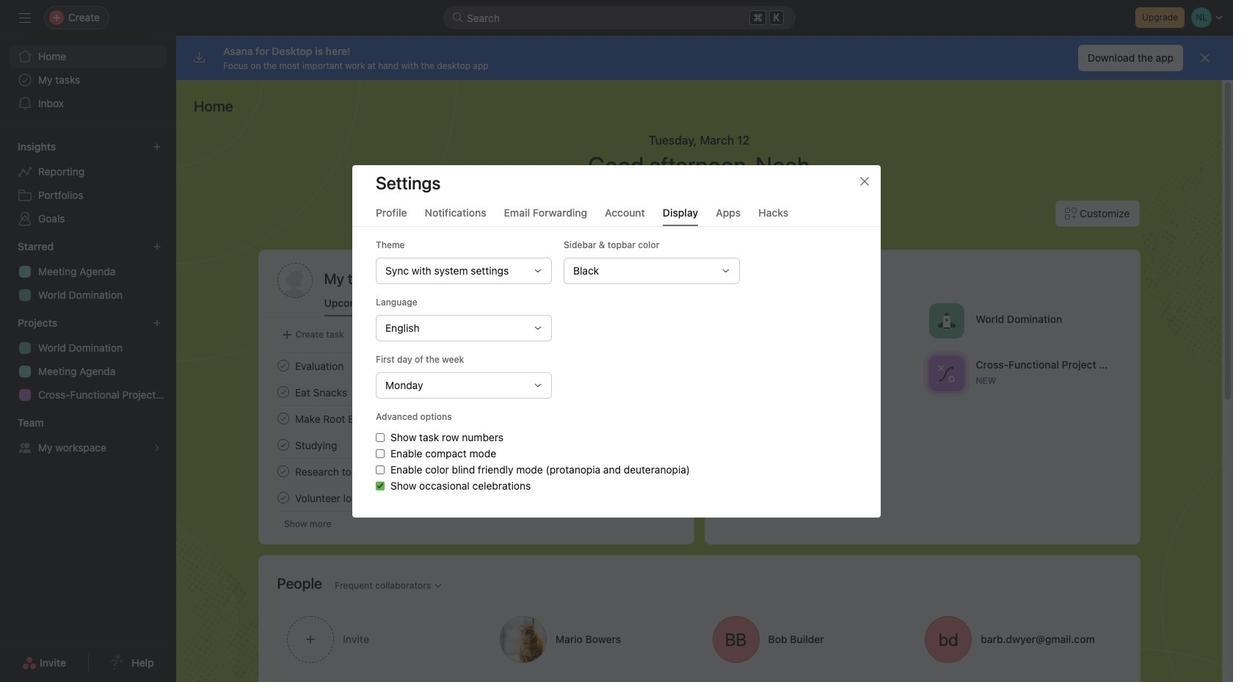 Task type: describe. For each thing, give the bounding box(es) containing it.
2 mark complete image from the top
[[274, 410, 292, 427]]

projects element
[[0, 310, 176, 410]]

prominent image
[[452, 12, 464, 24]]

mark complete image for first mark complete checkbox from the bottom
[[274, 436, 292, 454]]

1 mark complete checkbox from the top
[[274, 383, 292, 401]]

3 mark complete checkbox from the top
[[274, 436, 292, 454]]

teams element
[[0, 410, 176, 463]]

mark complete image for third mark complete checkbox from the bottom
[[274, 383, 292, 401]]

starred element
[[0, 234, 176, 310]]

3 mark complete image from the top
[[274, 463, 292, 480]]

1 mark complete image from the top
[[274, 357, 292, 375]]

close image
[[859, 175, 871, 187]]

3 mark complete checkbox from the top
[[274, 489, 292, 507]]

hide sidebar image
[[19, 12, 31, 24]]

global element
[[0, 36, 176, 124]]



Task type: locate. For each thing, give the bounding box(es) containing it.
rocket image
[[938, 312, 956, 329]]

2 mark complete checkbox from the top
[[274, 463, 292, 480]]

Mark complete checkbox
[[274, 383, 292, 401], [274, 410, 292, 427], [274, 436, 292, 454]]

add profile photo image
[[277, 263, 313, 298]]

0 vertical spatial mark complete checkbox
[[274, 383, 292, 401]]

2 vertical spatial mark complete checkbox
[[274, 489, 292, 507]]

2 vertical spatial mark complete checkbox
[[274, 436, 292, 454]]

1 mark complete image from the top
[[274, 383, 292, 401]]

None checkbox
[[376, 465, 385, 474], [376, 481, 385, 490], [376, 465, 385, 474], [376, 481, 385, 490]]

Mark complete checkbox
[[274, 357, 292, 375], [274, 463, 292, 480], [274, 489, 292, 507]]

mark complete image
[[274, 357, 292, 375], [274, 410, 292, 427], [274, 463, 292, 480], [274, 489, 292, 507]]

dismiss image
[[1200, 52, 1212, 64]]

1 mark complete checkbox from the top
[[274, 357, 292, 375]]

line_and_symbols image
[[938, 365, 956, 382]]

1 vertical spatial mark complete image
[[274, 436, 292, 454]]

0 vertical spatial mark complete checkbox
[[274, 357, 292, 375]]

mark complete image
[[274, 383, 292, 401], [274, 436, 292, 454]]

0 vertical spatial mark complete image
[[274, 383, 292, 401]]

insights element
[[0, 134, 176, 234]]

1 vertical spatial mark complete checkbox
[[274, 463, 292, 480]]

None checkbox
[[376, 433, 385, 442], [376, 449, 385, 458], [376, 433, 385, 442], [376, 449, 385, 458]]

1 vertical spatial mark complete checkbox
[[274, 410, 292, 427]]

4 mark complete image from the top
[[274, 489, 292, 507]]

2 mark complete checkbox from the top
[[274, 410, 292, 427]]

2 mark complete image from the top
[[274, 436, 292, 454]]



Task type: vqa. For each thing, say whether or not it's contained in the screenshot.
Free
no



